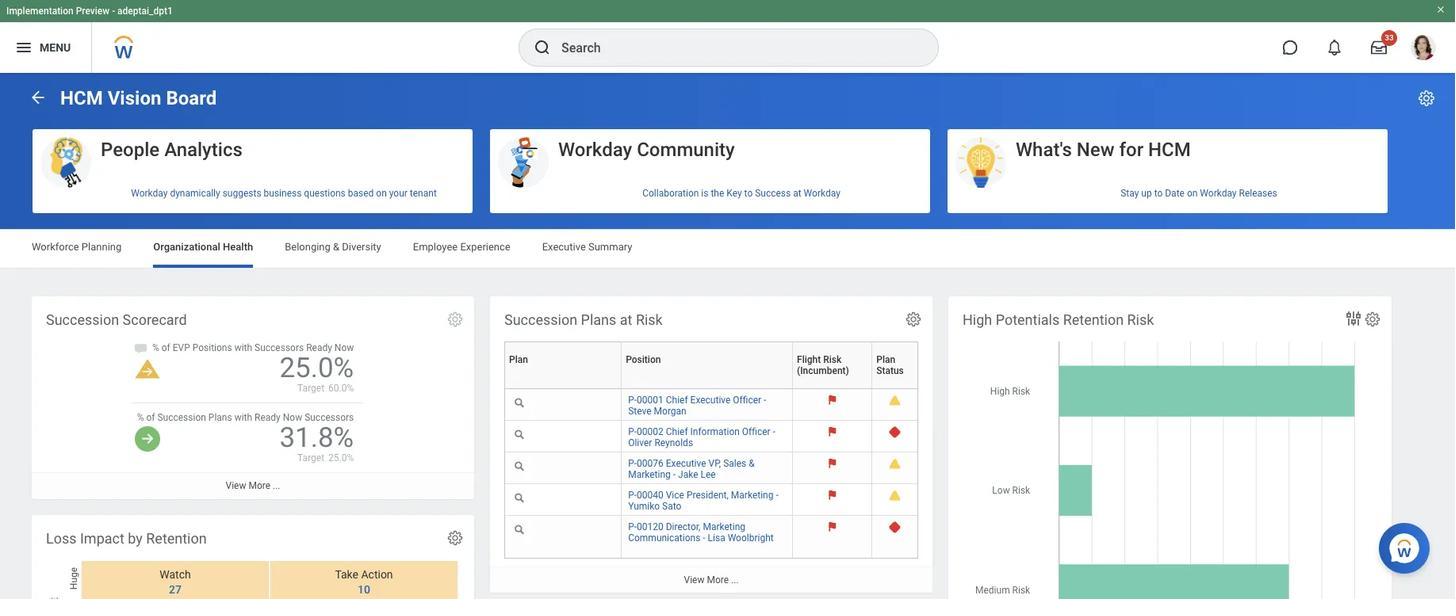 Task type: vqa. For each thing, say whether or not it's contained in the screenshot.
Manage
no



Task type: locate. For each thing, give the bounding box(es) containing it.
2 horizontal spatial succession
[[504, 312, 577, 328]]

1 vertical spatial target
[[297, 453, 324, 464]]

2 chief from the top
[[666, 427, 688, 438]]

- down the position button
[[764, 395, 766, 406]]

2 p- from the top
[[628, 427, 637, 438]]

10
[[358, 584, 370, 596]]

neutral warning image
[[135, 360, 160, 379]]

view
[[226, 481, 246, 492], [684, 575, 705, 586]]

25.0% target 60.0%
[[280, 352, 354, 394]]

1 vertical spatial view more ... link
[[490, 567, 933, 593]]

view more ... down '% of succession plans with ready now successors'
[[226, 481, 280, 492]]

analytics
[[164, 139, 243, 161]]

& left the diversity
[[333, 241, 340, 253]]

0 vertical spatial view
[[226, 481, 246, 492]]

of for succession
[[146, 413, 155, 424]]

1 horizontal spatial risk
[[823, 355, 842, 366]]

1 horizontal spatial succession
[[157, 413, 206, 424]]

hcm
[[60, 87, 103, 109], [1148, 139, 1191, 161]]

0 horizontal spatial on
[[376, 188, 387, 199]]

0 horizontal spatial successors
[[255, 343, 304, 354]]

1 vertical spatial with
[[234, 413, 252, 424]]

more down lisa
[[707, 575, 729, 586]]

0 horizontal spatial plan
[[509, 355, 528, 366]]

1 with from the top
[[234, 343, 252, 354]]

workday community
[[558, 139, 735, 161]]

menu
[[40, 41, 71, 54]]

p- down yumiko
[[628, 522, 637, 533]]

officer
[[733, 395, 761, 406], [742, 427, 770, 438]]

now up 60.0%
[[335, 343, 354, 354]]

25.0%
[[280, 352, 354, 385], [328, 453, 354, 464]]

target down '% of succession plans with ready now successors'
[[297, 453, 324, 464]]

0 vertical spatial hcm
[[60, 87, 103, 109]]

view more ... inside succession plans at risk element
[[684, 575, 739, 586]]

1 plan from the left
[[509, 355, 528, 366]]

- inside menu banner
[[112, 6, 115, 17]]

succession left scorecard
[[46, 312, 119, 328]]

2 horizontal spatial risk
[[1127, 312, 1154, 328]]

0 vertical spatial officer
[[733, 395, 761, 406]]

risk
[[636, 312, 663, 328], [1127, 312, 1154, 328], [823, 355, 842, 366]]

chief inside p-00001 chief executive officer - steve morgan
[[666, 395, 688, 406]]

1 vertical spatial officer
[[742, 427, 770, 438]]

succession up the plan "button"
[[504, 312, 577, 328]]

5 p- from the top
[[628, 522, 637, 533]]

0 horizontal spatial ...
[[273, 481, 280, 492]]

2 target from the top
[[297, 453, 324, 464]]

morgan
[[654, 406, 687, 417]]

plan for plan status
[[876, 355, 895, 366]]

status
[[876, 366, 904, 377]]

0 horizontal spatial ready
[[255, 413, 281, 424]]

view inside succession plans at risk element
[[684, 575, 705, 586]]

0 horizontal spatial plans
[[208, 413, 232, 424]]

- inside p-00001 chief executive officer - steve morgan
[[764, 395, 766, 406]]

1 horizontal spatial ...
[[731, 575, 739, 586]]

executive inside the p-00076 executive vp, sales & marketing - jake lee
[[666, 458, 706, 470]]

2 plan from the left
[[876, 355, 895, 366]]

1 horizontal spatial plans
[[581, 312, 616, 328]]

target for 25.0%
[[297, 383, 324, 394]]

chief right 00001
[[666, 395, 688, 406]]

p- inside p-00120 director, marketing communications - lisa woolbright
[[628, 522, 637, 533]]

2 vertical spatial executive
[[666, 458, 706, 470]]

to right 'up'
[[1154, 188, 1163, 199]]

& right sales
[[749, 458, 755, 470]]

25.0% down 60.0%
[[328, 453, 354, 464]]

to right key
[[744, 188, 753, 199]]

officer inside p-00001 chief executive officer - steve morgan
[[733, 395, 761, 406]]

officer up sales
[[742, 427, 770, 438]]

stay up to date on workday releases link
[[948, 181, 1388, 205]]

woolbright
[[728, 533, 774, 544]]

0 horizontal spatial to
[[744, 188, 753, 199]]

now
[[335, 343, 354, 354], [283, 413, 302, 424]]

0 vertical spatial &
[[333, 241, 340, 253]]

1 horizontal spatial view
[[684, 575, 705, 586]]

0 horizontal spatial retention
[[146, 531, 207, 547]]

marketing down the p-00040 vice president, marketing - yumiko sato
[[703, 522, 745, 533]]

... inside succession scorecard element
[[273, 481, 280, 492]]

hcm right previous page image
[[60, 87, 103, 109]]

scorecard
[[123, 312, 187, 328]]

stay up to date on workday releases
[[1121, 188, 1277, 199]]

1 target from the top
[[297, 383, 324, 394]]

0 horizontal spatial view
[[226, 481, 246, 492]]

your
[[389, 188, 408, 199]]

huge
[[68, 568, 79, 590]]

marketing
[[628, 470, 671, 481], [731, 490, 774, 501], [703, 522, 745, 533]]

on left your
[[376, 188, 387, 199]]

on right date
[[1187, 188, 1198, 199]]

1 horizontal spatial on
[[1187, 188, 1198, 199]]

1 vertical spatial marketing
[[731, 490, 774, 501]]

plan status
[[876, 355, 904, 377]]

1 horizontal spatial retention
[[1063, 312, 1124, 328]]

2 with from the top
[[234, 413, 252, 424]]

potentials
[[996, 312, 1060, 328]]

chief down the morgan
[[666, 427, 688, 438]]

0 vertical spatial with
[[234, 343, 252, 354]]

hcm right for
[[1148, 139, 1191, 161]]

executive inside p-00001 chief executive officer - steve morgan
[[690, 395, 731, 406]]

configure succession scorecard image
[[446, 311, 464, 328]]

collaboration is the key to success at workday
[[642, 188, 840, 199]]

communications
[[628, 533, 701, 544]]

view down '% of succession plans with ready now successors'
[[226, 481, 246, 492]]

vision
[[108, 87, 161, 109]]

25.0% up 31.8%
[[280, 352, 354, 385]]

ready up 60.0%
[[306, 343, 332, 354]]

1 on from the left
[[376, 188, 387, 199]]

1 horizontal spatial %
[[152, 343, 159, 354]]

main content
[[0, 73, 1455, 600]]

plans up the plan "button"
[[581, 312, 616, 328]]

menu banner
[[0, 0, 1455, 73]]

successors right positions
[[255, 343, 304, 354]]

... down woolbright
[[731, 575, 739, 586]]

- inside p-00002 chief information officer - oliver reynolds
[[773, 427, 775, 438]]

1 horizontal spatial ready
[[306, 343, 332, 354]]

view more ... link down '% of succession plans with ready now successors'
[[32, 473, 474, 499]]

- inside the p-00040 vice president, marketing - yumiko sato
[[776, 490, 779, 501]]

plan inside "button"
[[509, 355, 528, 366]]

marketing up 00040
[[628, 470, 671, 481]]

is
[[701, 188, 709, 199]]

of
[[162, 343, 170, 354], [146, 413, 155, 424]]

... inside succession plans at risk element
[[731, 575, 739, 586]]

succession
[[46, 312, 119, 328], [504, 312, 577, 328], [157, 413, 206, 424]]

target left 60.0%
[[297, 383, 324, 394]]

now down 25.0% target 60.0%
[[283, 413, 302, 424]]

ready down 25.0% target 60.0%
[[255, 413, 281, 424]]

view more ... link down lisa
[[490, 567, 933, 593]]

view more ... inside succession scorecard element
[[226, 481, 280, 492]]

more inside succession plans at risk element
[[707, 575, 729, 586]]

neutral good image
[[135, 427, 160, 452]]

officer for executive
[[733, 395, 761, 406]]

view more ...
[[226, 481, 280, 492], [684, 575, 739, 586]]

10 button
[[348, 583, 373, 598]]

1 horizontal spatial plan
[[876, 355, 895, 366]]

p- inside p-00001 chief executive officer - steve morgan
[[628, 395, 637, 406]]

- for p-00120 director, marketing communications - lisa woolbright
[[703, 533, 705, 544]]

&
[[333, 241, 340, 253], [749, 458, 755, 470]]

notifications large image
[[1327, 40, 1343, 56]]

- right preview
[[112, 6, 115, 17]]

0 vertical spatial target
[[297, 383, 324, 394]]

1 chief from the top
[[666, 395, 688, 406]]

0 vertical spatial more
[[249, 481, 270, 492]]

with down % of evp positions with successors ready now
[[234, 413, 252, 424]]

p- inside the p-00076 executive vp, sales & marketing - jake lee
[[628, 458, 637, 470]]

target inside 31.8% target 25.0%
[[297, 453, 324, 464]]

p- for 00040
[[628, 490, 637, 501]]

configure succession plans at risk image
[[905, 311, 922, 328]]

% of succession plans with ready now successors
[[137, 413, 354, 424]]

ready
[[306, 343, 332, 354], [255, 413, 281, 424]]

1 vertical spatial chief
[[666, 427, 688, 438]]

more down '% of succession plans with ready now successors'
[[249, 481, 270, 492]]

0 vertical spatial %
[[152, 343, 159, 354]]

- left lisa
[[703, 533, 705, 544]]

2 vertical spatial marketing
[[703, 522, 745, 533]]

1 horizontal spatial to
[[1154, 188, 1163, 199]]

take
[[335, 569, 358, 582]]

0 horizontal spatial view more ... link
[[32, 473, 474, 499]]

& inside the p-00076 executive vp, sales & marketing - jake lee
[[749, 458, 755, 470]]

implementation
[[6, 6, 74, 17]]

view more ... link for succession plans at risk
[[490, 567, 933, 593]]

employee experience
[[413, 241, 510, 253]]

1 horizontal spatial hcm
[[1148, 139, 1191, 161]]

retention up "watch"
[[146, 531, 207, 547]]

what's new for hcm button
[[948, 129, 1388, 189]]

jake
[[678, 470, 698, 481]]

0 vertical spatial ...
[[273, 481, 280, 492]]

1 vertical spatial view more ...
[[684, 575, 739, 586]]

view more ... down lisa
[[684, 575, 739, 586]]

- for p-00001 chief executive officer - steve morgan
[[764, 395, 766, 406]]

close environment banner image
[[1436, 5, 1446, 14]]

with right positions
[[234, 343, 252, 354]]

4 p- from the top
[[628, 490, 637, 501]]

1 horizontal spatial now
[[335, 343, 354, 354]]

1 vertical spatial 25.0%
[[328, 453, 354, 464]]

0 horizontal spatial risk
[[636, 312, 663, 328]]

more inside succession scorecard element
[[249, 481, 270, 492]]

p- down 00076
[[628, 490, 637, 501]]

1 vertical spatial ...
[[731, 575, 739, 586]]

more
[[249, 481, 270, 492], [707, 575, 729, 586]]

risk for succession plans at risk
[[636, 312, 663, 328]]

0 vertical spatial of
[[162, 343, 170, 354]]

view for succession plans at risk
[[684, 575, 705, 586]]

% up neutral good icon
[[137, 413, 144, 424]]

00120
[[637, 522, 664, 533]]

adeptai_dpt1
[[117, 6, 173, 17]]

risk inside 'flight risk (incumbent)'
[[823, 355, 842, 366]]

0 vertical spatial at
[[793, 188, 801, 199]]

31.8%
[[280, 422, 354, 455]]

at
[[793, 188, 801, 199], [620, 312, 632, 328]]

risk for high potentials retention risk
[[1127, 312, 1154, 328]]

0 horizontal spatial &
[[333, 241, 340, 253]]

succession for succession plans at risk
[[504, 312, 577, 328]]

p- for 00002
[[628, 427, 637, 438]]

impact
[[80, 531, 124, 547]]

lee
[[701, 470, 716, 481]]

... down 31.8% target 25.0%
[[273, 481, 280, 492]]

- inside p-00120 director, marketing communications - lisa woolbright
[[703, 533, 705, 544]]

1 vertical spatial &
[[749, 458, 755, 470]]

p-00076 executive vp, sales & marketing - jake lee
[[628, 458, 755, 481]]

2 to from the left
[[1154, 188, 1163, 199]]

of up neutral good icon
[[146, 413, 155, 424]]

with for successors
[[234, 343, 252, 354]]

target
[[297, 383, 324, 394], [297, 453, 324, 464]]

0 vertical spatial chief
[[666, 395, 688, 406]]

1 p- from the top
[[628, 395, 637, 406]]

- right information
[[773, 427, 775, 438]]

retention right potentials
[[1063, 312, 1124, 328]]

date
[[1165, 188, 1185, 199]]

succession scorecard element
[[32, 297, 474, 499]]

risk inside 'element'
[[1127, 312, 1154, 328]]

0 horizontal spatial more
[[249, 481, 270, 492]]

1 vertical spatial of
[[146, 413, 155, 424]]

plan inside plan status
[[876, 355, 895, 366]]

0 vertical spatial view more ... link
[[32, 473, 474, 499]]

succession up neutral good icon
[[157, 413, 206, 424]]

people
[[101, 139, 160, 161]]

00001
[[637, 395, 664, 406]]

target inside 25.0% target 60.0%
[[297, 383, 324, 394]]

information
[[690, 427, 740, 438]]

successors down 60.0%
[[305, 413, 354, 424]]

0 horizontal spatial %
[[137, 413, 144, 424]]

plan for plan
[[509, 355, 528, 366]]

0 horizontal spatial succession
[[46, 312, 119, 328]]

- right president,
[[776, 490, 779, 501]]

tab list
[[16, 230, 1439, 268]]

high potentials retention risk element
[[948, 297, 1392, 600]]

view inside succession scorecard element
[[226, 481, 246, 492]]

% up "neutral warning" image
[[152, 343, 159, 354]]

0 vertical spatial 25.0%
[[280, 352, 354, 385]]

executive left "summary"
[[542, 241, 586, 253]]

of left evp
[[162, 343, 170, 354]]

at up position
[[620, 312, 632, 328]]

1 horizontal spatial more
[[707, 575, 729, 586]]

executive up information
[[690, 395, 731, 406]]

0 horizontal spatial of
[[146, 413, 155, 424]]

view down p-00120 director, marketing communications - lisa woolbright
[[684, 575, 705, 586]]

diversity
[[342, 241, 381, 253]]

p- inside p-00002 chief information officer - oliver reynolds
[[628, 427, 637, 438]]

1 horizontal spatial of
[[162, 343, 170, 354]]

1 vertical spatial more
[[707, 575, 729, 586]]

plans down positions
[[208, 413, 232, 424]]

p- down steve
[[628, 427, 637, 438]]

chief for morgan
[[666, 395, 688, 406]]

0 vertical spatial successors
[[255, 343, 304, 354]]

0 vertical spatial marketing
[[628, 470, 671, 481]]

1 vertical spatial plans
[[208, 413, 232, 424]]

officer up information
[[733, 395, 761, 406]]

2 on from the left
[[1187, 188, 1198, 199]]

0 vertical spatial view more ...
[[226, 481, 280, 492]]

00040
[[637, 490, 664, 501]]

view more ... link
[[32, 473, 474, 499], [490, 567, 933, 593]]

33
[[1385, 33, 1394, 42]]

60.0%
[[328, 383, 354, 394]]

succession scorecard
[[46, 312, 187, 328]]

3 p- from the top
[[628, 458, 637, 470]]

31.8% target 25.0%
[[280, 422, 354, 464]]

1 horizontal spatial view more ... link
[[490, 567, 933, 593]]

officer inside p-00002 chief information officer - oliver reynolds
[[742, 427, 770, 438]]

1 horizontal spatial view more ...
[[684, 575, 739, 586]]

marketing down sales
[[731, 490, 774, 501]]

successors
[[255, 343, 304, 354], [305, 413, 354, 424]]

at right success
[[793, 188, 801, 199]]

configure this page image
[[1417, 89, 1436, 108]]

chief inside p-00002 chief information officer - oliver reynolds
[[666, 427, 688, 438]]

justify image
[[14, 38, 33, 57]]

executive inside tab list
[[542, 241, 586, 253]]

1 horizontal spatial &
[[749, 458, 755, 470]]

-
[[112, 6, 115, 17], [764, 395, 766, 406], [773, 427, 775, 438], [673, 470, 676, 481], [776, 490, 779, 501], [703, 533, 705, 544]]

collaboration
[[642, 188, 699, 199]]

of for evp
[[162, 343, 170, 354]]

p- down oliver
[[628, 458, 637, 470]]

1 vertical spatial hcm
[[1148, 139, 1191, 161]]

target for 31.8%
[[297, 453, 324, 464]]

1 vertical spatial view
[[684, 575, 705, 586]]

loss impact by retention
[[46, 531, 207, 547]]

- for p-00002 chief information officer - oliver reynolds
[[773, 427, 775, 438]]

0 horizontal spatial now
[[283, 413, 302, 424]]

0 vertical spatial executive
[[542, 241, 586, 253]]

1 vertical spatial at
[[620, 312, 632, 328]]

0 horizontal spatial view more ...
[[226, 481, 280, 492]]

more for succession scorecard
[[249, 481, 270, 492]]

1 vertical spatial executive
[[690, 395, 731, 406]]

configure high potentials retention risk image
[[1364, 311, 1381, 328]]

1 vertical spatial %
[[137, 413, 144, 424]]

workforce planning
[[32, 241, 122, 253]]

p- inside the p-00040 vice president, marketing - yumiko sato
[[628, 490, 637, 501]]

p- up 00002
[[628, 395, 637, 406]]

people analytics
[[101, 139, 243, 161]]

p-00040 vice president, marketing - yumiko sato link
[[628, 487, 779, 512]]

- left "jake"
[[673, 470, 676, 481]]

1 vertical spatial successors
[[305, 413, 354, 424]]

executive down reynolds
[[666, 458, 706, 470]]



Task type: describe. For each thing, give the bounding box(es) containing it.
0 vertical spatial now
[[335, 343, 354, 354]]

new
[[1077, 139, 1115, 161]]

oliver
[[628, 438, 652, 449]]

p-00002 chief information officer - oliver reynolds
[[628, 427, 775, 449]]

president,
[[687, 490, 729, 501]]

sales
[[723, 458, 746, 470]]

view more ... link for succession scorecard
[[32, 473, 474, 499]]

0 horizontal spatial at
[[620, 312, 632, 328]]

loss
[[46, 531, 77, 547]]

yumiko
[[628, 501, 660, 512]]

up
[[1141, 188, 1152, 199]]

tab list containing workforce planning
[[16, 230, 1439, 268]]

27
[[169, 584, 182, 596]]

belonging
[[285, 241, 331, 253]]

action
[[361, 569, 393, 582]]

- for p-00040 vice president, marketing - yumiko sato
[[776, 490, 779, 501]]

1 horizontal spatial at
[[793, 188, 801, 199]]

p-00040 vice president, marketing - yumiko sato
[[628, 490, 779, 512]]

officer for information
[[742, 427, 770, 438]]

0 horizontal spatial hcm
[[60, 87, 103, 109]]

organizational health
[[153, 241, 253, 253]]

watch
[[160, 569, 191, 582]]

view for succession scorecard
[[226, 481, 246, 492]]

view more ... for succession plans at risk
[[684, 575, 739, 586]]

marketing inside the p-00076 executive vp, sales & marketing - jake lee
[[628, 470, 671, 481]]

1 vertical spatial retention
[[146, 531, 207, 547]]

p- for 00001
[[628, 395, 637, 406]]

p-00001 chief executive officer - steve morgan
[[628, 395, 766, 417]]

configure loss impact by retention image
[[446, 530, 464, 547]]

reynolds
[[655, 438, 693, 449]]

more for succession plans at risk
[[707, 575, 729, 586]]

... for succession plans at risk
[[731, 575, 739, 586]]

workday dynamically suggests business questions based on your tenant
[[131, 188, 437, 199]]

planning
[[82, 241, 122, 253]]

view more ... for succession scorecard
[[226, 481, 280, 492]]

hcm inside what's new for hcm button
[[1148, 139, 1191, 161]]

high potentials retention risk
[[963, 312, 1154, 328]]

take action 10
[[335, 569, 393, 596]]

33 button
[[1362, 30, 1397, 65]]

% for % of succession plans with ready now successors
[[137, 413, 144, 424]]

00076
[[637, 458, 664, 470]]

executive summary
[[542, 241, 632, 253]]

configure and view chart data image
[[1344, 309, 1363, 328]]

25.0% inside 31.8% target 25.0%
[[328, 453, 354, 464]]

chief for reynolds
[[666, 427, 688, 438]]

success
[[755, 188, 791, 199]]

collaboration is the key to success at workday link
[[490, 181, 930, 205]]

marketing inside p-00120 director, marketing communications - lisa woolbright
[[703, 522, 745, 533]]

main content containing 25.0%
[[0, 73, 1455, 600]]

stay
[[1121, 188, 1139, 199]]

experience
[[460, 241, 510, 253]]

employee
[[413, 241, 458, 253]]

p- for 00120
[[628, 522, 637, 533]]

summary
[[588, 241, 632, 253]]

marketing inside the p-00040 vice president, marketing - yumiko sato
[[731, 490, 774, 501]]

plan status button
[[876, 355, 914, 377]]

vice
[[666, 490, 684, 501]]

1 vertical spatial ready
[[255, 413, 281, 424]]

previous page image
[[29, 88, 48, 107]]

lisa
[[708, 533, 725, 544]]

& inside tab list
[[333, 241, 340, 253]]

workday inside button
[[558, 139, 632, 161]]

people analytics button
[[33, 129, 473, 189]]

hcm vision board
[[60, 87, 217, 109]]

profile logan mcneil image
[[1411, 35, 1436, 64]]

flight
[[797, 355, 821, 366]]

plan button
[[509, 342, 627, 389]]

succession for succession scorecard
[[46, 312, 119, 328]]

what's new for hcm
[[1016, 139, 1191, 161]]

27 button
[[159, 583, 184, 598]]

based
[[348, 188, 374, 199]]

0 vertical spatial retention
[[1063, 312, 1124, 328]]

(incumbent)
[[797, 366, 849, 377]]

succession plans at risk element
[[490, 297, 933, 593]]

belonging & diversity
[[285, 241, 381, 253]]

high
[[963, 312, 992, 328]]

0 vertical spatial plans
[[581, 312, 616, 328]]

releases
[[1239, 188, 1277, 199]]

p-00120 director, marketing communications - lisa woolbright link
[[628, 519, 774, 544]]

workforce
[[32, 241, 79, 253]]

for
[[1119, 139, 1144, 161]]

workday community button
[[490, 129, 930, 189]]

... for succession scorecard
[[273, 481, 280, 492]]

inbox large image
[[1371, 40, 1387, 56]]

implementation preview -   adeptai_dpt1
[[6, 6, 173, 17]]

loss impact by retention element
[[32, 515, 474, 600]]

Search Workday  search field
[[561, 30, 906, 65]]

the
[[711, 188, 724, 199]]

sato
[[662, 501, 682, 512]]

watch 27
[[160, 569, 191, 596]]

p- for 00076
[[628, 458, 637, 470]]

1 to from the left
[[744, 188, 753, 199]]

positions
[[192, 343, 232, 354]]

health
[[223, 241, 253, 253]]

0 vertical spatial ready
[[306, 343, 332, 354]]

search image
[[533, 38, 552, 57]]

with for ready
[[234, 413, 252, 424]]

flight risk (incumbent) button
[[797, 342, 878, 389]]

preview
[[76, 6, 110, 17]]

workday dynamically suggests business questions based on your tenant link
[[33, 181, 473, 205]]

plans inside succession scorecard element
[[208, 413, 232, 424]]

- inside the p-00076 executive vp, sales & marketing - jake lee
[[673, 470, 676, 481]]

1 horizontal spatial successors
[[305, 413, 354, 424]]

position
[[626, 355, 661, 366]]

% of evp positions with successors ready now
[[152, 343, 354, 354]]

1 vertical spatial now
[[283, 413, 302, 424]]

menu button
[[0, 22, 91, 73]]

questions
[[304, 188, 346, 199]]

% for % of evp positions with successors ready now
[[152, 343, 159, 354]]

organizational
[[153, 241, 220, 253]]

p-00120 director, marketing communications - lisa woolbright
[[628, 522, 774, 544]]

board
[[166, 87, 217, 109]]

community
[[637, 139, 735, 161]]

succession plans at risk
[[504, 312, 663, 328]]

p-00002 chief information officer - oliver reynolds link
[[628, 424, 775, 449]]

p-00076 executive vp, sales & marketing - jake lee link
[[628, 455, 755, 481]]



